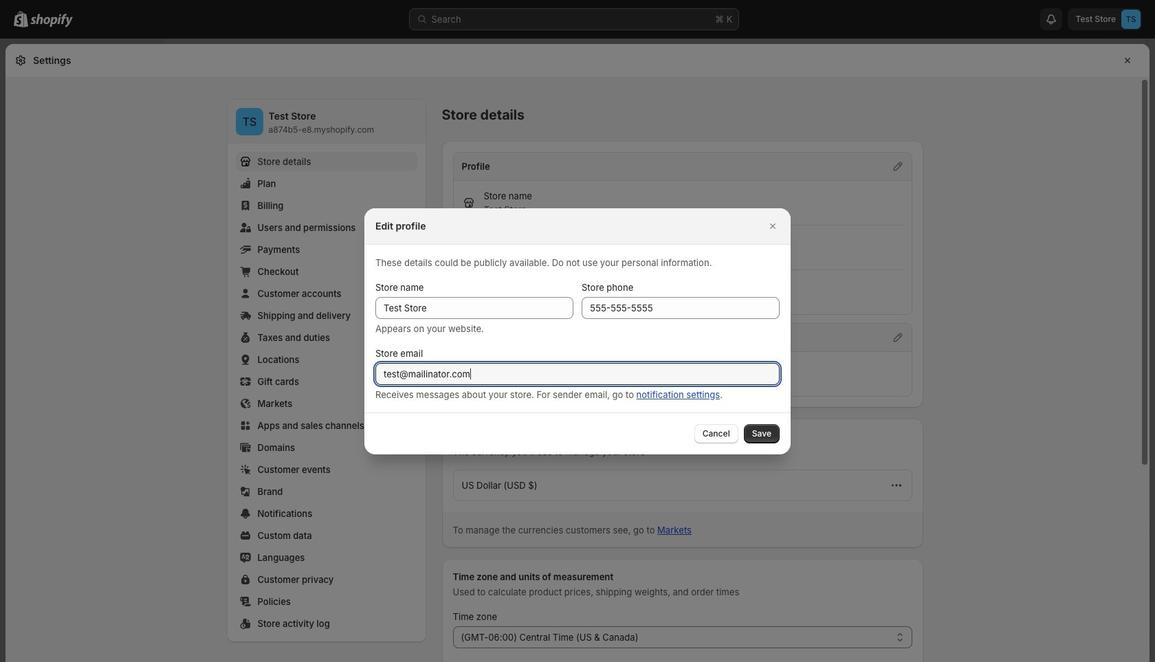 Task type: describe. For each thing, give the bounding box(es) containing it.
shop settings menu element
[[227, 100, 425, 642]]

shopify image
[[30, 14, 73, 28]]



Task type: vqa. For each thing, say whether or not it's contained in the screenshot.
"test store" image
yes



Task type: locate. For each thing, give the bounding box(es) containing it.
dialog
[[0, 208, 1155, 454]]

None text field
[[582, 297, 780, 319]]

None text field
[[375, 297, 574, 319], [375, 363, 780, 385], [375, 297, 574, 319], [375, 363, 780, 385]]

test store image
[[236, 108, 263, 135]]

settings dialog
[[6, 44, 1150, 662]]



